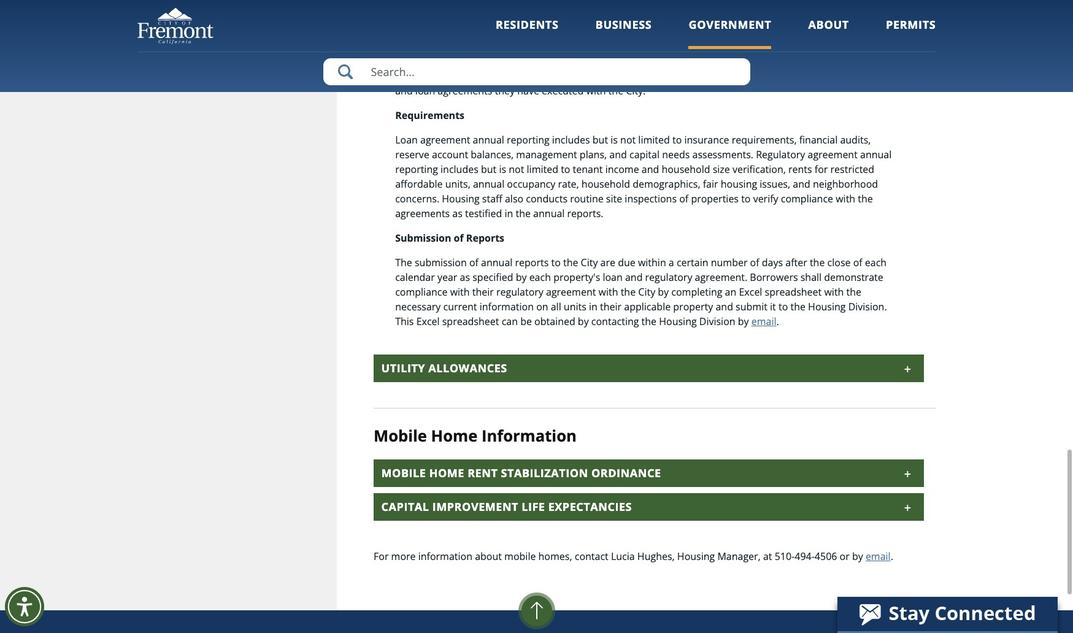 Task type: vqa. For each thing, say whether or not it's contained in the screenshot.
text field
no



Task type: locate. For each thing, give the bounding box(es) containing it.
agreements down asset
[[438, 84, 493, 98]]

property's
[[554, 271, 601, 284]]

issues,
[[760, 177, 791, 191]]

. right or
[[891, 550, 894, 563]]

reports left the submitted in the top left of the page
[[445, 55, 478, 68]]

1 vertical spatial tab list
[[374, 460, 924, 521]]

life
[[522, 500, 545, 514]]

mobile for mobile home rent stabilization ordinance
[[382, 466, 426, 481]]

not up occupancy
[[509, 163, 525, 176]]

agreement up for
[[808, 148, 858, 161]]

0 vertical spatial their
[[819, 55, 840, 68]]

0 vertical spatial in
[[641, 40, 649, 53]]

each right the close at the right
[[866, 256, 887, 270]]

1 horizontal spatial affordable
[[652, 40, 699, 53]]

regulatory
[[844, 69, 891, 83], [646, 271, 693, 284], [497, 285, 544, 299]]

excel down necessary at the top left of page
[[417, 315, 440, 328]]

0 vertical spatial .
[[777, 315, 779, 328]]

calendar
[[395, 271, 435, 284]]

1 vertical spatial as
[[460, 271, 470, 284]]

0 vertical spatial reporting
[[507, 133, 550, 147]]

as right year
[[460, 271, 470, 284]]

0 horizontal spatial in
[[505, 207, 513, 220]]

1 vertical spatial is
[[499, 163, 507, 176]]

excel up submit in the right of the page
[[739, 285, 763, 299]]

1 vertical spatial compliance
[[781, 192, 834, 206]]

0 vertical spatial information
[[480, 300, 534, 314]]

be left asset
[[450, 69, 462, 83]]

1 tab list from the top
[[374, 2, 924, 382]]

1 vertical spatial reporting
[[395, 163, 438, 176]]

annual up specified
[[481, 256, 513, 270]]

1 vertical spatial email link
[[866, 550, 891, 563]]

inspections
[[625, 192, 677, 206]]

0 horizontal spatial reporting
[[395, 163, 438, 176]]

the for the submission of annual reports to the city are due within a certain number of days after the close of each calendar year as specified by each property's loan and regulatory agreement.  borrowers shall demonstrate compliance with their regulatory agreement with the city by completing an excel spreadsheet with the necessary current information on all units in their applicable property and submit it to the housing division. this excel spreadsheet can be obtained by contacting the housing division by
[[395, 256, 412, 270]]

income
[[606, 163, 639, 176]]

1 vertical spatial each
[[530, 271, 551, 284]]

compliance inside loan agreement annual reporting includes but is not limited to insurance requirements, financial audits, reserve account balances, management plans, and capital needs assessments.  regulatory agreement annual reporting includes but is not limited to tenant income and household size verification, rents for restricted affordable units, annual occupancy rate, household demographics, fair housing issues, and neighborhood concerns. housing staff also conducts routine site inspections of properties to verify compliance with the agreements as testified in the annual reports.
[[781, 192, 834, 206]]

completing
[[672, 285, 723, 299]]

1 vertical spatial reports
[[515, 256, 549, 270]]

demonstrate up 'city.'
[[609, 69, 668, 83]]

provisions
[[765, 69, 812, 83]]

regulatory inside the housing division monitors the city's investments in affordable multifamily rental housing, including annual reviews of reports submitted by borrowers. with these annual reports, borrowers show that their properties continue to be an asset to the community and demonstrate compliance with the provisions of the regulatory and loan agreements they have executed with the city.
[[844, 69, 891, 83]]

reporting up 'management' on the top of the page
[[507, 133, 550, 147]]

includes up plans,
[[552, 133, 590, 147]]

agreements
[[438, 84, 493, 98], [395, 207, 450, 220]]

community
[[534, 69, 586, 83]]

0 vertical spatial not
[[621, 133, 636, 147]]

the up division.
[[847, 285, 862, 299]]

mobile inside tab list
[[382, 466, 426, 481]]

information
[[480, 300, 534, 314], [419, 550, 473, 563]]

agreement
[[421, 133, 471, 147], [808, 148, 858, 161], [546, 285, 596, 299]]

housing up reviews
[[415, 40, 453, 53]]

of right the close at the right
[[854, 256, 863, 270]]

loan down continue
[[416, 84, 435, 98]]

email right or
[[866, 550, 891, 563]]

reports inside the housing division monitors the city's investments in affordable multifamily rental housing, including annual reviews of reports submitted by borrowers. with these annual reports, borrowers show that their properties continue to be an asset to the community and demonstrate compliance with the provisions of the regulatory and loan agreements they have executed with the city.
[[445, 55, 478, 68]]

1 vertical spatial regulatory
[[646, 271, 693, 284]]

agreements inside loan agreement annual reporting includes but is not limited to insurance requirements, financial audits, reserve account balances, management plans, and capital needs assessments.  regulatory agreement annual reporting includes but is not limited to tenant income and household size verification, rents for restricted affordable units, annual occupancy rate, household demographics, fair housing issues, and neighborhood concerns. housing staff also conducts routine site inspections of properties to verify compliance with the agreements as testified in the annual reports.
[[395, 207, 450, 220]]

by inside the housing division monitors the city's investments in affordable multifamily rental housing, including annual reviews of reports submitted by borrowers. with these annual reports, borrowers show that their properties continue to be an asset to the community and demonstrate compliance with the provisions of the regulatory and loan agreements they have executed with the city.
[[530, 55, 541, 68]]

of down demographics,
[[680, 192, 689, 206]]

borrowers
[[721, 55, 768, 68]]

tab list
[[374, 2, 924, 382], [374, 460, 924, 521]]

city up applicable
[[639, 285, 656, 299]]

reporting
[[507, 133, 550, 147], [395, 163, 438, 176]]

0 vertical spatial household
[[662, 163, 711, 176]]

of inside loan agreement annual reporting includes but is not limited to insurance requirements, financial audits, reserve account balances, management plans, and capital needs assessments.  regulatory agreement annual reporting includes but is not limited to tenant income and household size verification, rents for restricted affordable units, annual occupancy rate, household demographics, fair housing issues, and neighborhood concerns. housing staff also conducts routine site inspections of properties to verify compliance with the agreements as testified in the annual reports.
[[680, 192, 689, 206]]

home
[[431, 425, 478, 447], [430, 466, 465, 481]]

be right "can"
[[521, 315, 532, 328]]

0 horizontal spatial compliance
[[395, 285, 448, 299]]

1 vertical spatial loan
[[603, 271, 623, 284]]

0 horizontal spatial affordable
[[395, 177, 443, 191]]

information up "can"
[[480, 300, 534, 314]]

is down balances,
[[499, 163, 507, 176]]

1 the from the top
[[395, 40, 412, 53]]

compliance up necessary at the top left of page
[[395, 285, 448, 299]]

1 vertical spatial affordable
[[395, 177, 443, 191]]

account
[[432, 148, 469, 161]]

spreadsheet down current
[[442, 315, 499, 328]]

properties
[[843, 55, 890, 68], [692, 192, 739, 206]]

0 vertical spatial mobile
[[374, 425, 427, 447]]

of down that
[[815, 69, 824, 83]]

2 horizontal spatial their
[[819, 55, 840, 68]]

0 vertical spatial tab list
[[374, 2, 924, 382]]

1 vertical spatial in
[[505, 207, 513, 220]]

email link right or
[[866, 550, 891, 563]]

0 vertical spatial the
[[395, 40, 412, 53]]

their right that
[[819, 55, 840, 68]]

0 vertical spatial is
[[611, 133, 618, 147]]

agreement up units
[[546, 285, 596, 299]]

city left are
[[581, 256, 598, 270]]

1 horizontal spatial an
[[725, 285, 737, 299]]

1 horizontal spatial compliance
[[670, 69, 723, 83]]

0 horizontal spatial not
[[509, 163, 525, 176]]

city
[[581, 256, 598, 270], [639, 285, 656, 299]]

1 horizontal spatial spreadsheet
[[765, 285, 822, 299]]

in up "these"
[[641, 40, 649, 53]]

the down also
[[516, 207, 531, 220]]

1 horizontal spatial their
[[600, 300, 622, 314]]

1 vertical spatial demonstrate
[[825, 271, 884, 284]]

information
[[482, 425, 577, 447]]

includes
[[552, 133, 590, 147], [441, 163, 479, 176]]

1 horizontal spatial agreement
[[546, 285, 596, 299]]

compliance down reports, at the right top of page
[[670, 69, 723, 83]]

email down it
[[752, 315, 777, 328]]

they
[[495, 84, 515, 98]]

routine
[[570, 192, 604, 206]]

division
[[455, 40, 491, 53], [700, 315, 736, 328]]

1 vertical spatial the
[[395, 256, 412, 270]]

housing
[[415, 40, 453, 53], [442, 192, 480, 206], [809, 300, 846, 314], [660, 315, 697, 328], [678, 550, 715, 563]]

0 vertical spatial reports
[[445, 55, 478, 68]]

1 horizontal spatial information
[[480, 300, 534, 314]]

0 vertical spatial each
[[866, 256, 887, 270]]

housing inside loan agreement annual reporting includes but is not limited to insurance requirements, financial audits, reserve account balances, management plans, and capital needs assessments.  regulatory agreement annual reporting includes but is not limited to tenant income and household size verification, rents for restricted affordable units, annual occupancy rate, household demographics, fair housing issues, and neighborhood concerns. housing staff also conducts routine site inspections of properties to verify compliance with the agreements as testified in the annual reports.
[[442, 192, 480, 206]]

1 vertical spatial household
[[582, 177, 631, 191]]

reporting
[[435, 8, 501, 23]]

0 vertical spatial be
[[450, 69, 462, 83]]

for
[[374, 550, 389, 563]]

the up applicable
[[621, 285, 636, 299]]

to up rate,
[[561, 163, 571, 176]]

1 horizontal spatial city
[[639, 285, 656, 299]]

annual up balances,
[[473, 133, 505, 147]]

and up the income
[[610, 148, 627, 161]]

2 vertical spatial compliance
[[395, 285, 448, 299]]

agreements down concerns.
[[395, 207, 450, 220]]

0 vertical spatial an
[[464, 69, 476, 83]]

1 horizontal spatial reports
[[515, 256, 549, 270]]

1 vertical spatial city
[[639, 285, 656, 299]]

regulatory down a
[[646, 271, 693, 284]]

division down reporting
[[455, 40, 491, 53]]

government link
[[689, 17, 772, 49]]

the up reviews
[[395, 40, 412, 53]]

agreement up account in the left top of the page
[[421, 133, 471, 147]]

1 vertical spatial mobile
[[382, 466, 426, 481]]

regulatory
[[756, 148, 806, 161]]

multifamily
[[702, 40, 753, 53]]

division inside the submission of annual reports to the city are due within a certain number of days after the close of each calendar year as specified by each property's loan and regulatory agreement.  borrowers shall demonstrate compliance with their regulatory agreement with the city by completing an excel spreadsheet with the necessary current information on all units in their applicable property and submit it to the housing division. this excel spreadsheet can be obtained by contacting the housing division by
[[700, 315, 736, 328]]

household up site
[[582, 177, 631, 191]]

insurance
[[685, 133, 730, 147]]

0 horizontal spatial spreadsheet
[[442, 315, 499, 328]]

2 vertical spatial regulatory
[[497, 285, 544, 299]]

housing right the hughes,
[[678, 550, 715, 563]]

the down the including
[[826, 69, 842, 83]]

capital improvement life expectancies
[[382, 500, 632, 514]]

as inside loan agreement annual reporting includes but is not limited to insurance requirements, financial audits, reserve account balances, management plans, and capital needs assessments.  regulatory agreement annual reporting includes but is not limited to tenant income and household size verification, rents for restricted affordable units, annual occupancy rate, household demographics, fair housing issues, and neighborhood concerns. housing staff also conducts routine site inspections of properties to verify compliance with the agreements as testified in the annual reports.
[[453, 207, 463, 220]]

not
[[621, 133, 636, 147], [509, 163, 525, 176]]

1 horizontal spatial includes
[[552, 133, 590, 147]]

each up on
[[530, 271, 551, 284]]

assessments.
[[693, 148, 754, 161]]

0 vertical spatial compliance
[[670, 69, 723, 83]]

1 horizontal spatial loan
[[603, 271, 623, 284]]

tab list containing annual reporting
[[374, 2, 924, 382]]

0 horizontal spatial reports
[[445, 55, 478, 68]]

in right units
[[589, 300, 598, 314]]

1 vertical spatial their
[[473, 285, 494, 299]]

testified
[[465, 207, 502, 220]]

but up plans,
[[593, 133, 608, 147]]

all
[[551, 300, 562, 314]]

have
[[518, 84, 540, 98]]

properties inside the housing division monitors the city's investments in affordable multifamily rental housing, including annual reviews of reports submitted by borrowers. with these annual reports, borrowers show that their properties continue to be an asset to the community and demonstrate compliance with the provisions of the regulatory and loan agreements they have executed with the city.
[[843, 55, 890, 68]]

0 horizontal spatial demonstrate
[[609, 69, 668, 83]]

by down monitors
[[530, 55, 541, 68]]

to up property's
[[552, 256, 561, 270]]

ordinance
[[592, 466, 662, 481]]

limited up capital
[[639, 133, 670, 147]]

about link
[[809, 17, 850, 49]]

1 horizontal spatial in
[[589, 300, 598, 314]]

residents link
[[496, 17, 559, 49]]

reports up on
[[515, 256, 549, 270]]

loan inside the submission of annual reports to the city are due within a certain number of days after the close of each calendar year as specified by each property's loan and regulatory agreement.  borrowers shall demonstrate compliance with their regulatory agreement with the city by completing an excel spreadsheet with the necessary current information on all units in their applicable property and submit it to the housing division. this excel spreadsheet can be obtained by contacting the housing division by
[[603, 271, 623, 284]]

an inside the housing division monitors the city's investments in affordable multifamily rental housing, including annual reviews of reports submitted by borrowers. with these annual reports, borrowers show that their properties continue to be an asset to the community and demonstrate compliance with the provisions of the regulatory and loan agreements they have executed with the city.
[[464, 69, 476, 83]]

2 horizontal spatial in
[[641, 40, 649, 53]]

1 vertical spatial home
[[430, 466, 465, 481]]

the up shall
[[810, 256, 825, 270]]

demonstrate inside the submission of annual reports to the city are due within a certain number of days after the close of each calendar year as specified by each property's loan and regulatory agreement.  borrowers shall demonstrate compliance with their regulatory agreement with the city by completing an excel spreadsheet with the necessary current information on all units in their applicable property and submit it to the housing division. this excel spreadsheet can be obtained by contacting the housing division by
[[825, 271, 884, 284]]

mobile home rent stabilization ordinance
[[382, 466, 662, 481]]

1 vertical spatial division
[[700, 315, 736, 328]]

compliance inside the submission of annual reports to the city are due within a certain number of days after the close of each calendar year as specified by each property's loan and regulatory agreement.  borrowers shall demonstrate compliance with their regulatory agreement with the city by completing an excel spreadsheet with the necessary current information on all units in their applicable property and submit it to the housing division. this excel spreadsheet can be obtained by contacting the housing division by
[[395, 285, 448, 299]]

and down due
[[626, 271, 643, 284]]

housing,
[[785, 40, 824, 53]]

properties inside loan agreement annual reporting includes but is not limited to insurance requirements, financial audits, reserve account balances, management plans, and capital needs assessments.  regulatory agreement annual reporting includes but is not limited to tenant income and household size verification, rents for restricted affordable units, annual occupancy rate, household demographics, fair housing issues, and neighborhood concerns. housing staff also conducts routine site inspections of properties to verify compliance with the agreements as testified in the annual reports.
[[692, 192, 739, 206]]

1 horizontal spatial division
[[700, 315, 736, 328]]

2 horizontal spatial regulatory
[[844, 69, 891, 83]]

0 horizontal spatial city
[[581, 256, 598, 270]]

with down neighborhood
[[836, 192, 856, 206]]

1 vertical spatial be
[[521, 315, 532, 328]]

0 horizontal spatial be
[[450, 69, 462, 83]]

agreements inside the housing division monitors the city's investments in affordable multifamily rental housing, including annual reviews of reports submitted by borrowers. with these annual reports, borrowers show that their properties continue to be an asset to the community and demonstrate compliance with the provisions of the regulatory and loan agreements they have executed with the city.
[[438, 84, 493, 98]]

affordable up reports, at the right top of page
[[652, 40, 699, 53]]

email link down it
[[752, 315, 777, 328]]

is up the income
[[611, 133, 618, 147]]

0 horizontal spatial an
[[464, 69, 476, 83]]

fair
[[703, 177, 719, 191]]

limited down 'management' on the top of the page
[[527, 163, 559, 176]]

by down units
[[578, 315, 589, 328]]

management
[[517, 148, 578, 161]]

borrowers
[[750, 271, 798, 284]]

compliance down rents
[[781, 192, 834, 206]]

. down borrowers
[[777, 315, 779, 328]]

city.
[[626, 84, 646, 98]]

2 tab list from the top
[[374, 460, 924, 521]]

for more information about mobile homes, contact lucia hughes, housing manager, at 510-494-4506 or by email .
[[374, 550, 894, 563]]

0 horizontal spatial each
[[530, 271, 551, 284]]

1 horizontal spatial demonstrate
[[825, 271, 884, 284]]

or
[[840, 550, 850, 563]]

contact
[[575, 550, 609, 563]]

mobile
[[374, 425, 427, 447], [382, 466, 426, 481]]

to
[[438, 69, 448, 83], [505, 69, 514, 83], [673, 133, 682, 147], [561, 163, 571, 176], [742, 192, 751, 206], [552, 256, 561, 270], [779, 300, 788, 314]]

executed
[[542, 84, 584, 98]]

email link for email .
[[752, 315, 777, 328]]

limited
[[639, 133, 670, 147], [527, 163, 559, 176]]

email
[[752, 315, 777, 328], [866, 550, 891, 563]]

annual
[[871, 40, 902, 53], [648, 55, 679, 68], [473, 133, 505, 147], [861, 148, 892, 161], [473, 177, 505, 191], [534, 207, 565, 220], [481, 256, 513, 270]]

with down are
[[599, 285, 619, 299]]

requirements,
[[732, 133, 797, 147]]

compliance inside the housing division monitors the city's investments in affordable multifamily rental housing, including annual reviews of reports submitted by borrowers. with these annual reports, borrowers show that their properties continue to be an asset to the community and demonstrate compliance with the provisions of the regulatory and loan agreements they have executed with the city.
[[670, 69, 723, 83]]

their down specified
[[473, 285, 494, 299]]

demonstrate inside the housing division monitors the city's investments in affordable multifamily rental housing, including annual reviews of reports submitted by borrowers. with these annual reports, borrowers show that their properties continue to be an asset to the community and demonstrate compliance with the provisions of the regulatory and loan agreements they have executed with the city.
[[609, 69, 668, 83]]

email link for for more information about mobile homes, contact lucia hughes, housing manager, at 510-494-4506 or by email .
[[866, 550, 891, 563]]

units
[[564, 300, 587, 314]]

plans,
[[580, 148, 607, 161]]

2 the from the top
[[395, 256, 412, 270]]

1 horizontal spatial not
[[621, 133, 636, 147]]

verify
[[754, 192, 779, 206]]

division inside the housing division monitors the city's investments in affordable multifamily rental housing, including annual reviews of reports submitted by borrowers. with these annual reports, borrowers show that their properties continue to be an asset to the community and demonstrate compliance with the provisions of the regulatory and loan agreements they have executed with the city.
[[455, 40, 491, 53]]

of
[[433, 55, 442, 68], [815, 69, 824, 83], [680, 192, 689, 206], [454, 231, 464, 245], [470, 256, 479, 270], [751, 256, 760, 270], [854, 256, 863, 270]]

with down the close at the right
[[825, 285, 844, 299]]

0 vertical spatial email
[[752, 315, 777, 328]]

1 horizontal spatial properties
[[843, 55, 890, 68]]

in down also
[[505, 207, 513, 220]]

0 horizontal spatial loan
[[416, 84, 435, 98]]

number
[[711, 256, 748, 270]]

2 horizontal spatial agreement
[[808, 148, 858, 161]]

household down needs
[[662, 163, 711, 176]]

2 horizontal spatial compliance
[[781, 192, 834, 206]]

permits
[[886, 17, 937, 32]]

their up contacting
[[600, 300, 622, 314]]

as up submission of reports
[[453, 207, 463, 220]]

regulatory up on
[[497, 285, 544, 299]]

the inside the submission of annual reports to the city are due within a certain number of days after the close of each calendar year as specified by each property's loan and regulatory agreement.  borrowers shall demonstrate compliance with their regulatory agreement with the city by completing an excel spreadsheet with the necessary current information on all units in their applicable property and submit it to the housing division. this excel spreadsheet can be obtained by contacting the housing division by
[[395, 256, 412, 270]]

by
[[530, 55, 541, 68], [516, 271, 527, 284], [658, 285, 669, 299], [578, 315, 589, 328], [738, 315, 749, 328], [853, 550, 864, 563]]

an inside the submission of annual reports to the city are due within a certain number of days after the close of each calendar year as specified by each property's loan and regulatory agreement.  borrowers shall demonstrate compliance with their regulatory agreement with the city by completing an excel spreadsheet with the necessary current information on all units in their applicable property and submit it to the housing division. this excel spreadsheet can be obtained by contacting the housing division by
[[725, 285, 737, 299]]

financial
[[800, 133, 838, 147]]

0 horizontal spatial email link
[[752, 315, 777, 328]]

housing down 'units,'
[[442, 192, 480, 206]]

the up the calendar
[[395, 256, 412, 270]]

hughes,
[[638, 550, 675, 563]]

agreement.
[[695, 271, 748, 284]]

the inside the housing division monitors the city's investments in affordable multifamily rental housing, including annual reviews of reports submitted by borrowers. with these annual reports, borrowers show that their properties continue to be an asset to the community and demonstrate compliance with the provisions of the regulatory and loan agreements they have executed with the city.
[[395, 40, 412, 53]]

0 horizontal spatial properties
[[692, 192, 739, 206]]

0 vertical spatial regulatory
[[844, 69, 891, 83]]

0 vertical spatial loan
[[416, 84, 435, 98]]

0 horizontal spatial email
[[752, 315, 777, 328]]

affordable up concerns.
[[395, 177, 443, 191]]

regulatory down the including
[[844, 69, 891, 83]]

1 vertical spatial but
[[481, 163, 497, 176]]

loan down are
[[603, 271, 623, 284]]

verification,
[[733, 163, 786, 176]]

is
[[611, 133, 618, 147], [499, 163, 507, 176]]

size
[[713, 163, 730, 176]]

rental
[[756, 40, 783, 53]]

1 horizontal spatial is
[[611, 133, 618, 147]]

with inside loan agreement annual reporting includes but is not limited to insurance requirements, financial audits, reserve account balances, management plans, and capital needs assessments.  regulatory agreement annual reporting includes but is not limited to tenant income and household size verification, rents for restricted affordable units, annual occupancy rate, household demographics, fair housing issues, and neighborhood concerns. housing staff also conducts routine site inspections of properties to verify compliance with the agreements as testified in the annual reports.
[[836, 192, 856, 206]]

reporting down the reserve
[[395, 163, 438, 176]]

with down the with
[[587, 84, 606, 98]]

the
[[395, 40, 412, 53], [395, 256, 412, 270]]

0 vertical spatial city
[[581, 256, 598, 270]]



Task type: describe. For each thing, give the bounding box(es) containing it.
reviews
[[395, 55, 430, 68]]

more
[[391, 550, 416, 563]]

0 horizontal spatial excel
[[417, 315, 440, 328]]

annual reporting
[[382, 8, 501, 23]]

housing inside the housing division monitors the city's investments in affordable multifamily rental housing, including annual reviews of reports submitted by borrowers. with these annual reports, borrowers show that their properties continue to be an asset to the community and demonstrate compliance with the provisions of the regulatory and loan agreements they have executed with the city.
[[415, 40, 453, 53]]

with
[[596, 55, 617, 68]]

monitors
[[494, 40, 535, 53]]

shall
[[801, 271, 822, 284]]

columnusercontrol3 main content
[[337, 0, 937, 611]]

requirements
[[395, 109, 465, 122]]

email .
[[752, 315, 779, 328]]

to right continue
[[438, 69, 448, 83]]

with down borrowers
[[725, 69, 745, 83]]

homes,
[[539, 550, 573, 563]]

0 vertical spatial spreadsheet
[[765, 285, 822, 299]]

reports inside the submission of annual reports to the city are due within a certain number of days after the close of each calendar year as specified by each property's loan and regulatory agreement.  borrowers shall demonstrate compliance with their regulatory agreement with the city by completing an excel spreadsheet with the necessary current information on all units in their applicable property and submit it to the housing division. this excel spreadsheet can be obtained by contacting the housing division by
[[515, 256, 549, 270]]

1 vertical spatial agreement
[[808, 148, 858, 161]]

0 horizontal spatial limited
[[527, 163, 559, 176]]

expectancies
[[549, 500, 632, 514]]

of left reports
[[454, 231, 464, 245]]

rents
[[789, 163, 813, 176]]

restricted
[[831, 163, 875, 176]]

housing
[[721, 177, 758, 191]]

0 horizontal spatial is
[[499, 163, 507, 176]]

affordable inside loan agreement annual reporting includes but is not limited to insurance requirements, financial audits, reserve account balances, management plans, and capital needs assessments.  regulatory agreement annual reporting includes but is not limited to tenant income and household size verification, rents for restricted affordable units, annual occupancy rate, household demographics, fair housing issues, and neighborhood concerns. housing staff also conducts routine site inspections of properties to verify compliance with the agreements as testified in the annual reports.
[[395, 177, 443, 191]]

the left city's
[[538, 40, 553, 53]]

of left days at the right top
[[751, 256, 760, 270]]

1 horizontal spatial .
[[891, 550, 894, 563]]

improvement
[[433, 500, 519, 514]]

tab list containing mobile home rent stabilization ordinance
[[374, 460, 924, 521]]

the housing division monitors the city's investments in affordable multifamily rental housing, including annual reviews of reports submitted by borrowers. with these annual reports, borrowers show that their properties continue to be an asset to the community and demonstrate compliance with the provisions of the regulatory and loan agreements they have executed with the city.
[[395, 40, 902, 98]]

of right reviews
[[433, 55, 442, 68]]

1 horizontal spatial regulatory
[[646, 271, 693, 284]]

home for information
[[431, 425, 478, 447]]

1 vertical spatial spreadsheet
[[442, 315, 499, 328]]

the left 'city.'
[[609, 84, 624, 98]]

year
[[438, 271, 458, 284]]

in inside the housing division monitors the city's investments in affordable multifamily rental housing, including annual reviews of reports submitted by borrowers. with these annual reports, borrowers show that their properties continue to be an asset to the community and demonstrate compliance with the provisions of the regulatory and loan agreements they have executed with the city.
[[641, 40, 649, 53]]

stabilization
[[501, 466, 589, 481]]

affordable inside the housing division monitors the city's investments in affordable multifamily rental housing, including annual reviews of reports submitted by borrowers. with these annual reports, borrowers show that their properties continue to be an asset to the community and demonstrate compliance with the provisions of the regulatory and loan agreements they have executed with the city.
[[652, 40, 699, 53]]

agreement inside the submission of annual reports to the city are due within a certain number of days after the close of each calendar year as specified by each property's loan and regulatory agreement.  borrowers shall demonstrate compliance with their regulatory agreement with the city by completing an excel spreadsheet with the necessary current information on all units in their applicable property and submit it to the housing division. this excel spreadsheet can be obtained by contacting the housing division by
[[546, 285, 596, 299]]

specified
[[473, 271, 514, 284]]

and left submit in the right of the page
[[716, 300, 734, 314]]

close
[[828, 256, 851, 270]]

with up current
[[450, 285, 470, 299]]

are
[[601, 256, 616, 270]]

the down borrowers
[[747, 69, 763, 83]]

the up have
[[517, 69, 532, 83]]

can
[[502, 315, 518, 328]]

submit
[[736, 300, 768, 314]]

capital
[[630, 148, 660, 161]]

510-
[[775, 550, 795, 563]]

residents
[[496, 17, 559, 32]]

reports.
[[568, 207, 604, 220]]

the up property's
[[564, 256, 579, 270]]

rent
[[468, 466, 498, 481]]

home for rent
[[430, 466, 465, 481]]

their inside the housing division monitors the city's investments in affordable multifamily rental housing, including annual reviews of reports submitted by borrowers. with these annual reports, borrowers show that their properties continue to be an asset to the community and demonstrate compliance with the provisions of the regulatory and loan agreements they have executed with the city.
[[819, 55, 840, 68]]

business
[[596, 17, 652, 32]]

allowances
[[429, 361, 508, 376]]

annual
[[382, 8, 431, 23]]

manager,
[[718, 550, 761, 563]]

mobile for mobile home information
[[374, 425, 427, 447]]

also
[[505, 192, 524, 206]]

of up specified
[[470, 256, 479, 270]]

1 horizontal spatial each
[[866, 256, 887, 270]]

necessary
[[395, 300, 441, 314]]

email inside tab list
[[752, 315, 777, 328]]

loan inside the housing division monitors the city's investments in affordable multifamily rental housing, including annual reviews of reports submitted by borrowers. with these annual reports, borrowers show that their properties continue to be an asset to the community and demonstrate compliance with the provisions of the regulatory and loan agreements they have executed with the city.
[[416, 84, 435, 98]]

continue
[[395, 69, 436, 83]]

division.
[[849, 300, 888, 314]]

on
[[537, 300, 549, 314]]

information inside the submission of annual reports to the city are due within a certain number of days after the close of each calendar year as specified by each property's loan and regulatory agreement.  borrowers shall demonstrate compliance with their regulatory agreement with the city by completing an excel spreadsheet with the necessary current information on all units in their applicable property and submit it to the housing division. this excel spreadsheet can be obtained by contacting the housing division by
[[480, 300, 534, 314]]

2 vertical spatial their
[[600, 300, 622, 314]]

current
[[444, 300, 477, 314]]

after
[[786, 256, 808, 270]]

the right it
[[791, 300, 806, 314]]

submission
[[395, 231, 452, 245]]

to up they
[[505, 69, 514, 83]]

including
[[827, 40, 868, 53]]

annual down permits at right
[[871, 40, 902, 53]]

annual up staff
[[473, 177, 505, 191]]

audits,
[[841, 133, 871, 147]]

loan agreement annual reporting includes but is not limited to insurance requirements, financial audits, reserve account balances, management plans, and capital needs assessments.  regulatory agreement annual reporting includes but is not limited to tenant income and household size verification, rents for restricted affordable units, annual occupancy rate, household demographics, fair housing issues, and neighborhood concerns. housing staff also conducts routine site inspections of properties to verify compliance with the agreements as testified in the annual reports.
[[395, 133, 892, 220]]

and down continue
[[395, 84, 413, 98]]

Search text field
[[323, 58, 751, 85]]

reports,
[[682, 55, 718, 68]]

submission
[[415, 256, 467, 270]]

by right specified
[[516, 271, 527, 284]]

within
[[638, 256, 667, 270]]

494-
[[795, 550, 815, 563]]

city's
[[556, 40, 580, 53]]

reserve
[[395, 148, 430, 161]]

0 vertical spatial limited
[[639, 133, 670, 147]]

this
[[395, 315, 414, 328]]

conducts
[[526, 192, 568, 206]]

the for the housing division monitors the city's investments in affordable multifamily rental housing, including annual reviews of reports submitted by borrowers. with these annual reports, borrowers show that their properties continue to be an asset to the community and demonstrate compliance with the provisions of the regulatory and loan agreements they have executed with the city.
[[395, 40, 412, 53]]

certain
[[677, 256, 709, 270]]

annual right "these"
[[648, 55, 679, 68]]

in inside loan agreement annual reporting includes but is not limited to insurance requirements, financial audits, reserve account balances, management plans, and capital needs assessments.  regulatory agreement annual reporting includes but is not limited to tenant income and household size verification, rents for restricted affordable units, annual occupancy rate, household demographics, fair housing issues, and neighborhood concerns. housing staff also conducts routine site inspections of properties to verify compliance with the agreements as testified in the annual reports.
[[505, 207, 513, 220]]

about
[[809, 17, 850, 32]]

to right it
[[779, 300, 788, 314]]

annual down 'audits,'
[[861, 148, 892, 161]]

0 horizontal spatial their
[[473, 285, 494, 299]]

by down submit in the right of the page
[[738, 315, 749, 328]]

submission of reports
[[395, 231, 505, 245]]

stay connected image
[[838, 597, 1057, 632]]

and down the with
[[589, 69, 606, 83]]

tenant
[[573, 163, 603, 176]]

loan
[[395, 133, 418, 147]]

borrowers.
[[544, 55, 594, 68]]

occupancy
[[507, 177, 556, 191]]

government
[[689, 17, 772, 32]]

permits link
[[886, 17, 937, 49]]

mobile
[[505, 550, 536, 563]]

rate,
[[558, 177, 579, 191]]

reports
[[467, 231, 505, 245]]

be inside the housing division monitors the city's investments in affordable multifamily rental housing, including annual reviews of reports submitted by borrowers. with these annual reports, borrowers show that their properties continue to be an asset to the community and demonstrate compliance with the provisions of the regulatory and loan agreements they have executed with the city.
[[450, 69, 462, 83]]

annual inside the submission of annual reports to the city are due within a certain number of days after the close of each calendar year as specified by each property's loan and regulatory agreement.  borrowers shall demonstrate compliance with their regulatory agreement with the city by completing an excel spreadsheet with the necessary current information on all units in their applicable property and submit it to the housing division. this excel spreadsheet can be obtained by contacting the housing division by
[[481, 256, 513, 270]]

to up needs
[[673, 133, 682, 147]]

0 horizontal spatial regulatory
[[497, 285, 544, 299]]

and down capital
[[642, 163, 660, 176]]

0 horizontal spatial but
[[481, 163, 497, 176]]

by right or
[[853, 550, 864, 563]]

demographics,
[[633, 177, 701, 191]]

housing down shall
[[809, 300, 846, 314]]

1 vertical spatial information
[[419, 550, 473, 563]]

0 vertical spatial excel
[[739, 285, 763, 299]]

1 horizontal spatial reporting
[[507, 133, 550, 147]]

the down neighborhood
[[858, 192, 874, 206]]

by up applicable
[[658, 285, 669, 299]]

annual down conducts
[[534, 207, 565, 220]]

site
[[606, 192, 623, 206]]

contacting
[[592, 315, 639, 328]]

mobile home information
[[374, 425, 577, 447]]

housing down property
[[660, 315, 697, 328]]

as inside the submission of annual reports to the city are due within a certain number of days after the close of each calendar year as specified by each property's loan and regulatory agreement.  borrowers shall demonstrate compliance with their regulatory agreement with the city by completing an excel spreadsheet with the necessary current information on all units in their applicable property and submit it to the housing division. this excel spreadsheet can be obtained by contacting the housing division by
[[460, 271, 470, 284]]

to down housing at the top right
[[742, 192, 751, 206]]

1 vertical spatial email
[[866, 550, 891, 563]]

needs
[[663, 148, 690, 161]]

the down applicable
[[642, 315, 657, 328]]

0 vertical spatial includes
[[552, 133, 590, 147]]

and down rents
[[793, 177, 811, 191]]

0 horizontal spatial agreement
[[421, 133, 471, 147]]

business link
[[596, 17, 652, 49]]

utility allowances
[[382, 361, 508, 376]]

due
[[618, 256, 636, 270]]

be inside the submission of annual reports to the city are due within a certain number of days after the close of each calendar year as specified by each property's loan and regulatory agreement.  borrowers shall demonstrate compliance with their regulatory agreement with the city by completing an excel spreadsheet with the necessary current information on all units in their applicable property and submit it to the housing division. this excel spreadsheet can be obtained by contacting the housing division by
[[521, 315, 532, 328]]

capital
[[382, 500, 429, 514]]

units,
[[446, 177, 471, 191]]

0 vertical spatial but
[[593, 133, 608, 147]]

lucia
[[611, 550, 635, 563]]

1 vertical spatial not
[[509, 163, 525, 176]]

in inside the submission of annual reports to the city are due within a certain number of days after the close of each calendar year as specified by each property's loan and regulatory agreement.  borrowers shall demonstrate compliance with their regulatory agreement with the city by completing an excel spreadsheet with the necessary current information on all units in their applicable property and submit it to the housing division. this excel spreadsheet can be obtained by contacting the housing division by
[[589, 300, 598, 314]]

4506
[[815, 550, 838, 563]]

0 horizontal spatial includes
[[441, 163, 479, 176]]

investments
[[582, 40, 638, 53]]



